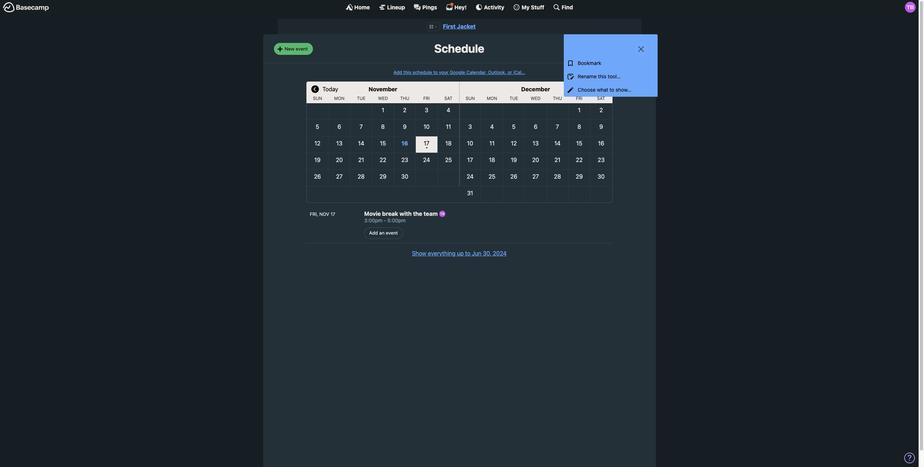 Task type: locate. For each thing, give the bounding box(es) containing it.
main element
[[0, 0, 919, 14]]

schedule
[[434, 42, 485, 55]]

switch accounts image
[[3, 2, 49, 13]]

1 sat from the left
[[445, 96, 453, 101]]

1 vertical spatial event
[[386, 230, 398, 236]]

0 horizontal spatial tue
[[357, 96, 366, 101]]

rename this tool…
[[578, 73, 621, 80]]

1 mon from the left
[[334, 96, 345, 101]]

event
[[296, 46, 308, 52], [386, 230, 398, 236]]

first jacket
[[443, 23, 476, 30]]

add up november
[[394, 70, 402, 75]]

0 horizontal spatial event
[[296, 46, 308, 52]]

0 horizontal spatial wed
[[378, 96, 388, 101]]

1 horizontal spatial mon
[[487, 96, 497, 101]]

sun left the today link
[[313, 96, 322, 101]]

1 vertical spatial add
[[369, 230, 378, 236]]

mon
[[334, 96, 345, 101], [487, 96, 497, 101]]

tue down or
[[510, 96, 518, 101]]

30,
[[483, 250, 492, 257]]

to inside button
[[465, 250, 471, 257]]

wed down november
[[378, 96, 388, 101]]

wed down december
[[531, 96, 541, 101]]

an
[[379, 230, 385, 236]]

1 horizontal spatial sun
[[466, 96, 475, 101]]

what
[[597, 87, 608, 93]]

2 sat from the left
[[597, 96, 605, 101]]

stuff
[[531, 4, 545, 10]]

1 horizontal spatial tue
[[510, 96, 518, 101]]

rename
[[578, 73, 597, 80]]

first jacket link
[[443, 23, 476, 30]]

event right new
[[296, 46, 308, 52]]

wed
[[378, 96, 388, 101], [531, 96, 541, 101]]

add for add an event
[[369, 230, 378, 236]]

event inside the new event link
[[296, 46, 308, 52]]

this for rename
[[598, 73, 607, 80]]

bookmark
[[578, 60, 601, 66]]

this
[[404, 70, 411, 75], [598, 73, 607, 80]]

show        everything      up to        jun 30, 2024
[[412, 250, 507, 257]]

event inside add an event link
[[386, 230, 398, 236]]

rename this tool… link
[[564, 70, 658, 83]]

0 horizontal spatial this
[[404, 70, 411, 75]]

0 horizontal spatial thu
[[400, 96, 410, 101]]

0 horizontal spatial mon
[[334, 96, 345, 101]]

thu
[[400, 96, 410, 101], [553, 96, 562, 101]]

-
[[384, 217, 386, 223]]

to right what
[[610, 87, 615, 93]]

fri
[[424, 96, 430, 101], [576, 96, 583, 101]]

fri, nov 17
[[310, 212, 335, 217]]

0 horizontal spatial to
[[434, 70, 438, 75]]

1 fri from the left
[[424, 96, 430, 101]]

3:00pm
[[364, 217, 383, 223]]

tool…
[[608, 73, 621, 80]]

to right up
[[465, 250, 471, 257]]

1 horizontal spatial wed
[[531, 96, 541, 101]]

0 horizontal spatial add
[[369, 230, 378, 236]]

1 sun from the left
[[313, 96, 322, 101]]

1 tue from the left
[[357, 96, 366, 101]]

add left an at left
[[369, 230, 378, 236]]

lineup
[[387, 4, 405, 10]]

1 horizontal spatial add
[[394, 70, 402, 75]]

activity
[[484, 4, 504, 10]]

tue for december
[[510, 96, 518, 101]]

ical…
[[514, 70, 525, 75]]

2 horizontal spatial to
[[610, 87, 615, 93]]

1 horizontal spatial event
[[386, 230, 398, 236]]

pings
[[423, 4, 437, 10]]

0 vertical spatial tyler black image
[[905, 2, 916, 13]]

to left your
[[434, 70, 438, 75]]

2 sun from the left
[[466, 96, 475, 101]]

0 vertical spatial to
[[434, 70, 438, 75]]

sat down your
[[445, 96, 453, 101]]

tue for november
[[357, 96, 366, 101]]

november
[[369, 86, 398, 92]]

0 vertical spatial add
[[394, 70, 402, 75]]

tue
[[357, 96, 366, 101], [510, 96, 518, 101]]

my
[[522, 4, 530, 10]]

new event
[[285, 46, 308, 52]]

this left schedule
[[404, 70, 411, 75]]

sat
[[445, 96, 453, 101], [597, 96, 605, 101]]

1 wed from the left
[[378, 96, 388, 101]]

show        everything      up to        jun 30, 2024 button
[[412, 249, 507, 258]]

1 horizontal spatial sat
[[597, 96, 605, 101]]

sun
[[313, 96, 322, 101], [466, 96, 475, 101]]

mon down outlook,
[[487, 96, 497, 101]]

fri,
[[310, 212, 318, 217]]

1 horizontal spatial this
[[598, 73, 607, 80]]

jacket
[[457, 23, 476, 30]]

today link
[[323, 82, 338, 96]]

to
[[434, 70, 438, 75], [610, 87, 615, 93], [465, 250, 471, 257]]

google
[[450, 70, 465, 75]]

find button
[[553, 4, 573, 11]]

add
[[394, 70, 402, 75], [369, 230, 378, 236]]

1 horizontal spatial thu
[[553, 96, 562, 101]]

sat for december
[[597, 96, 605, 101]]

nov
[[319, 212, 329, 217]]

tue right the today link
[[357, 96, 366, 101]]

team
[[424, 211, 438, 217]]

0 horizontal spatial tyler black image
[[439, 211, 445, 217]]

your
[[439, 70, 449, 75]]

sun down calendar,
[[466, 96, 475, 101]]

2 thu from the left
[[553, 96, 562, 101]]

0 horizontal spatial fri
[[424, 96, 430, 101]]

2 wed from the left
[[531, 96, 541, 101]]

1 thu from the left
[[400, 96, 410, 101]]

thu for november
[[400, 96, 410, 101]]

3:00pm     -     5:00pm
[[364, 217, 406, 223]]

calendar,
[[467, 70, 487, 75]]

2 fri from the left
[[576, 96, 583, 101]]

choose
[[578, 87, 596, 93]]

1 horizontal spatial fri
[[576, 96, 583, 101]]

tyler black image
[[905, 2, 916, 13], [439, 211, 445, 217]]

sun for november
[[313, 96, 322, 101]]

0 vertical spatial event
[[296, 46, 308, 52]]

17
[[331, 212, 335, 217]]

2 tue from the left
[[510, 96, 518, 101]]

fri down schedule
[[424, 96, 430, 101]]

lineup link
[[379, 4, 405, 11]]

activity link
[[476, 4, 504, 11]]

0 horizontal spatial sun
[[313, 96, 322, 101]]

sat down what
[[597, 96, 605, 101]]

mon down today in the left top of the page
[[334, 96, 345, 101]]

fri down choose at the top right
[[576, 96, 583, 101]]

0 horizontal spatial sat
[[445, 96, 453, 101]]

choose what to show…
[[578, 87, 632, 93]]

this for add
[[404, 70, 411, 75]]

2 vertical spatial to
[[465, 250, 471, 257]]

2 mon from the left
[[487, 96, 497, 101]]

my stuff
[[522, 4, 545, 10]]

event right an at left
[[386, 230, 398, 236]]

1 horizontal spatial to
[[465, 250, 471, 257]]

sat for november
[[445, 96, 453, 101]]

add for add this schedule to your google calendar, outlook, or ical…
[[394, 70, 402, 75]]

or
[[508, 70, 512, 75]]

hey! button
[[446, 3, 467, 11]]

this left 'tool…'
[[598, 73, 607, 80]]

choose what to show… link
[[564, 83, 658, 97]]



Task type: describe. For each thing, give the bounding box(es) containing it.
jun
[[472, 250, 482, 257]]

with
[[400, 211, 412, 217]]

add an event
[[369, 230, 398, 236]]

thu for december
[[553, 96, 562, 101]]

mon for november
[[334, 96, 345, 101]]

today
[[323, 86, 338, 92]]

wed for november
[[378, 96, 388, 101]]

1 horizontal spatial tyler black image
[[905, 2, 916, 13]]

2024
[[493, 250, 507, 257]]

add this schedule to your google calendar, outlook, or ical…
[[394, 70, 525, 75]]

the
[[413, 211, 422, 217]]

fri for december
[[576, 96, 583, 101]]

5:00pm
[[388, 217, 406, 223]]

wed for december
[[531, 96, 541, 101]]

home
[[354, 4, 370, 10]]

add an event link
[[364, 227, 403, 239]]

1 vertical spatial tyler black image
[[439, 211, 445, 217]]

find
[[562, 4, 573, 10]]

home link
[[346, 4, 370, 11]]

to for 2024
[[465, 250, 471, 257]]

1 vertical spatial to
[[610, 87, 615, 93]]

december
[[521, 86, 550, 92]]

show…
[[616, 87, 632, 93]]

first
[[443, 23, 456, 30]]

bookmark link
[[564, 57, 658, 70]]

my stuff button
[[513, 4, 545, 11]]

sun for december
[[466, 96, 475, 101]]

hey!
[[455, 4, 467, 10]]

up
[[457, 250, 464, 257]]

movie
[[364, 211, 381, 217]]

add this schedule to your google calendar, outlook, or ical… link
[[394, 70, 525, 75]]

new
[[285, 46, 295, 52]]

pings button
[[414, 4, 437, 11]]

outlook,
[[488, 70, 507, 75]]

mon for december
[[487, 96, 497, 101]]

movie break with the team
[[364, 211, 439, 217]]

schedule
[[413, 70, 432, 75]]

fri for november
[[424, 96, 430, 101]]

new event link
[[274, 43, 313, 55]]

show
[[412, 250, 427, 257]]

break
[[382, 211, 398, 217]]

•
[[426, 145, 428, 150]]

to for calendar,
[[434, 70, 438, 75]]

everything
[[428, 250, 456, 257]]



Task type: vqa. For each thing, say whether or not it's contained in the screenshot.
Watching:
no



